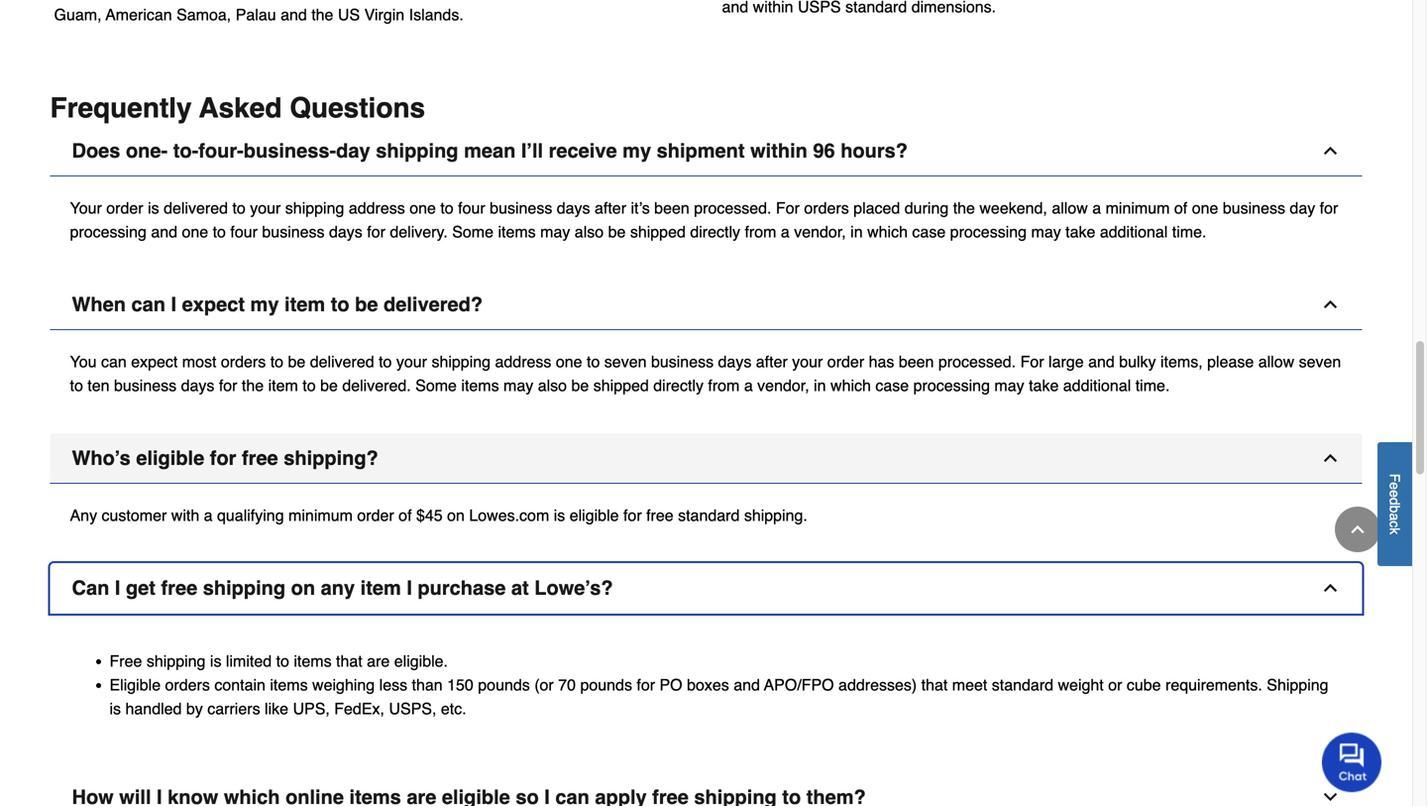 Task type: vqa. For each thing, say whether or not it's contained in the screenshot.
may
yes



Task type: describe. For each thing, give the bounding box(es) containing it.
1 pounds from the left
[[478, 676, 530, 694]]

chat invite button image
[[1323, 732, 1383, 792]]

does
[[72, 139, 120, 162]]

k
[[1388, 528, 1404, 535]]

(or
[[535, 676, 554, 694]]

shipping inside your order is delivered to your shipping address one to four business days after it's been processed. for orders placed during the weekend, allow a minimum of one business day for processing and one to four business days for delivery. some items may also be shipped directly from a vendor, in which case processing may take additional time.
[[285, 199, 344, 217]]

weekend,
[[980, 199, 1048, 217]]

f e e d b a c k
[[1388, 474, 1404, 535]]

after inside your order is delivered to your shipping address one to four business days after it's been processed. for orders placed during the weekend, allow a minimum of one business day for processing and one to four business days for delivery. some items may also be shipped directly from a vendor, in which case processing may take additional time.
[[595, 199, 627, 217]]

carriers
[[207, 699, 260, 718]]

$45
[[416, 506, 443, 524]]

any
[[321, 577, 355, 599]]

who's eligible for free shipping? button
[[50, 433, 1363, 484]]

1 vertical spatial four
[[230, 223, 258, 241]]

1 horizontal spatial your
[[397, 352, 427, 371]]

1 vertical spatial my
[[250, 293, 279, 316]]

1 horizontal spatial on
[[447, 506, 465, 524]]

address inside your order is delivered to your shipping address one to four business days after it's been processed. for orders placed during the weekend, allow a minimum of one business day for processing and one to four business days for delivery. some items may also be shipped directly from a vendor, in which case processing may take additional time.
[[349, 199, 405, 217]]

allow inside the you can expect most orders to be delivered to your shipping address one to seven business days after your order has been processed. for large and bulky items, please allow seven to ten business days for the item to be delivered. some items may also be shipped directly from a vendor, in which case processing may take additional time.
[[1259, 352, 1295, 371]]

i'll
[[521, 139, 543, 162]]

apo/fpo
[[764, 676, 834, 694]]

take inside your order is delivered to your shipping address one to four business days after it's been processed. for orders placed during the weekend, allow a minimum of one business day for processing and one to four business days for delivery. some items may also be shipped directly from a vendor, in which case processing may take additional time.
[[1066, 223, 1096, 241]]

during
[[905, 199, 949, 217]]

delivered inside your order is delivered to your shipping address one to four business days after it's been processed. for orders placed during the weekend, allow a minimum of one business day for processing and one to four business days for delivery. some items may also be shipped directly from a vendor, in which case processing may take additional time.
[[164, 199, 228, 217]]

d
[[1388, 497, 1404, 505]]

etc.
[[441, 699, 467, 718]]

free for who's eligible for free shipping?
[[242, 447, 278, 469]]

on inside button
[[291, 577, 315, 599]]

contain
[[215, 676, 266, 694]]

0 horizontal spatial i
[[115, 577, 120, 599]]

1 vertical spatial free
[[647, 506, 674, 524]]

any
[[70, 506, 97, 524]]

chevron up image for lowe's?
[[1321, 578, 1341, 598]]

shipment
[[657, 139, 745, 162]]

shipping.
[[744, 506, 808, 524]]

customer
[[102, 506, 167, 524]]

delivered inside the you can expect most orders to be delivered to your shipping address one to seven business days after your order has been processed. for large and bulky items, please allow seven to ten business days for the item to be delivered. some items may also be shipped directly from a vendor, in which case processing may take additional time.
[[310, 352, 374, 371]]

frequently asked questions
[[50, 92, 425, 124]]

orders inside the you can expect most orders to be delivered to your shipping address one to seven business days after your order has been processed. for large and bulky items, please allow seven to ten business days for the item to be delivered. some items may also be shipped directly from a vendor, in which case processing may take additional time.
[[221, 352, 266, 371]]

for inside the you can expect most orders to be delivered to your shipping address one to seven business days after your order has been processed. for large and bulky items, please allow seven to ten business days for the item to be delivered. some items may also be shipped directly from a vendor, in which case processing may take additional time.
[[1021, 352, 1045, 371]]

for inside free shipping is limited to items that are eligible. eligible orders contain items weighing less than 150 pounds (or 70 pounds for po boxes and apo/fpo addresses) that meet standard weight or cube requirements. shipping is handled by carriers like ups, fedex, usps, etc.
[[637, 676, 655, 694]]

can i get free shipping on any item i purchase at lowe's?
[[72, 577, 613, 599]]

1 e from the top
[[1388, 482, 1404, 490]]

your order is delivered to your shipping address one to four business days after it's been processed. for orders placed during the weekend, allow a minimum of one business day for processing and one to four business days for delivery. some items may also be shipped directly from a vendor, in which case processing may take additional time.
[[70, 199, 1339, 241]]

are
[[367, 652, 390, 670]]

receive
[[549, 139, 617, 162]]

cube
[[1127, 676, 1162, 694]]

questions
[[290, 92, 425, 124]]

0 horizontal spatial minimum
[[289, 506, 353, 524]]

items inside the you can expect most orders to be delivered to your shipping address one to seven business days after your order has been processed. for large and bulky items, please allow seven to ten business days for the item to be delivered. some items may also be shipped directly from a vendor, in which case processing may take additional time.
[[461, 376, 499, 395]]

free
[[110, 652, 142, 670]]

items up the like
[[270, 676, 308, 694]]

like
[[265, 699, 289, 718]]

minimum inside your order is delivered to your shipping address one to four business days after it's been processed. for orders placed during the weekend, allow a minimum of one business day for processing and one to four business days for delivery. some items may also be shipped directly from a vendor, in which case processing may take additional time.
[[1106, 199, 1170, 217]]

a down within
[[781, 223, 790, 241]]

meet
[[953, 676, 988, 694]]

a right with on the bottom left
[[204, 506, 213, 524]]

directly inside the you can expect most orders to be delivered to your shipping address one to seven business days after your order has been processed. for large and bulky items, please allow seven to ten business days for the item to be delivered. some items may also be shipped directly from a vendor, in which case processing may take additional time.
[[654, 376, 704, 395]]

shipping?
[[284, 447, 379, 469]]

your inside your order is delivered to your shipping address one to four business days after it's been processed. for orders placed during the weekend, allow a minimum of one business day for processing and one to four business days for delivery. some items may also be shipped directly from a vendor, in which case processing may take additional time.
[[250, 199, 281, 217]]

2 vertical spatial item
[[361, 577, 401, 599]]

free shipping is limited to items that are eligible. eligible orders contain items weighing less than 150 pounds (or 70 pounds for po boxes and apo/fpo addresses) that meet standard weight or cube requirements. shipping is handled by carriers like ups, fedex, usps, etc.
[[110, 652, 1329, 718]]

allow inside your order is delivered to your shipping address one to four business days after it's been processed. for orders placed during the weekend, allow a minimum of one business day for processing and one to four business days for delivery. some items may also be shipped directly from a vendor, in which case processing may take additional time.
[[1052, 199, 1088, 217]]

delivery.
[[390, 223, 448, 241]]

1 horizontal spatial order
[[357, 506, 394, 524]]

it's
[[631, 199, 650, 217]]

70
[[558, 676, 576, 694]]

150
[[447, 676, 474, 694]]

by
[[186, 699, 203, 718]]

a right weekend,
[[1093, 199, 1102, 217]]

lowe's?
[[535, 577, 613, 599]]

0 vertical spatial my
[[623, 139, 652, 162]]

case inside the you can expect most orders to be delivered to your shipping address one to seven business days after your order has been processed. for large and bulky items, please allow seven to ten business days for the item to be delivered. some items may also be shipped directly from a vendor, in which case processing may take additional time.
[[876, 376, 909, 395]]

who's
[[72, 447, 131, 469]]

also inside the you can expect most orders to be delivered to your shipping address one to seven business days after your order has been processed. for large and bulky items, please allow seven to ten business days for the item to be delivered. some items may also be shipped directly from a vendor, in which case processing may take additional time.
[[538, 376, 567, 395]]

within
[[751, 139, 808, 162]]

business-
[[244, 139, 336, 162]]

large
[[1049, 352, 1084, 371]]

and inside your order is delivered to your shipping address one to four business days after it's been processed. for orders placed during the weekend, allow a minimum of one business day for processing and one to four business days for delivery. some items may also be shipped directly from a vendor, in which case processing may take additional time.
[[151, 223, 178, 241]]

can for you
[[101, 352, 127, 371]]

eligible
[[110, 676, 161, 694]]

you
[[70, 352, 97, 371]]

shipping left mean
[[376, 139, 459, 162]]

take inside the you can expect most orders to be delivered to your shipping address one to seven business days after your order has been processed. for large and bulky items, please allow seven to ten business days for the item to be delivered. some items may also be shipped directly from a vendor, in which case processing may take additional time.
[[1029, 376, 1059, 395]]

1 horizontal spatial four
[[458, 199, 486, 217]]

a inside the you can expect most orders to be delivered to your shipping address one to seven business days after your order has been processed. for large and bulky items, please allow seven to ten business days for the item to be delivered. some items may also be shipped directly from a vendor, in which case processing may take additional time.
[[744, 376, 753, 395]]

days down when can i expect my item to be delivered? button
[[718, 352, 752, 371]]

c
[[1388, 521, 1404, 528]]

any customer with a qualifying minimum order of $45 on lowes.com is eligible for free standard shipping.
[[70, 506, 808, 524]]

expect inside button
[[182, 293, 245, 316]]

96
[[813, 139, 836, 162]]

requirements.
[[1166, 676, 1263, 694]]

less
[[379, 676, 408, 694]]

to-
[[173, 139, 199, 162]]

delivered.
[[342, 376, 411, 395]]

mean
[[464, 139, 516, 162]]

order inside the you can expect most orders to be delivered to your shipping address one to seven business days after your order has been processed. for large and bulky items, please allow seven to ten business days for the item to be delivered. some items may also be shipped directly from a vendor, in which case processing may take additional time.
[[828, 352, 865, 371]]

get
[[126, 577, 156, 599]]

been inside your order is delivered to your shipping address one to four business days after it's been processed. for orders placed during the weekend, allow a minimum of one business day for processing and one to four business days for delivery. some items may also be shipped directly from a vendor, in which case processing may take additional time.
[[655, 199, 690, 217]]

is left limited
[[210, 652, 222, 670]]

been inside the you can expect most orders to be delivered to your shipping address one to seven business days after your order has been processed. for large and bulky items, please allow seven to ten business days for the item to be delivered. some items may also be shipped directly from a vendor, in which case processing may take additional time.
[[899, 352, 934, 371]]

the inside the you can expect most orders to be delivered to your shipping address one to seven business days after your order has been processed. for large and bulky items, please allow seven to ten business days for the item to be delivered. some items may also be shipped directly from a vendor, in which case processing may take additional time.
[[242, 376, 264, 395]]

at
[[512, 577, 529, 599]]

1 horizontal spatial i
[[171, 293, 177, 316]]

be inside when can i expect my item to be delivered? button
[[355, 293, 378, 316]]

also inside your order is delivered to your shipping address one to four business days after it's been processed. for orders placed during the weekend, allow a minimum of one business day for processing and one to four business days for delivery. some items may also be shipped directly from a vendor, in which case processing may take additional time.
[[575, 223, 604, 241]]

purchase
[[418, 577, 506, 599]]

standard inside free shipping is limited to items that are eligible. eligible orders contain items weighing less than 150 pounds (or 70 pounds for po boxes and apo/fpo addresses) that meet standard weight or cube requirements. shipping is handled by carriers like ups, fedex, usps, etc.
[[992, 676, 1054, 694]]

can
[[72, 577, 109, 599]]

chevron down image
[[1321, 787, 1341, 806]]

chevron up image for shipment
[[1321, 141, 1341, 161]]

after inside the you can expect most orders to be delivered to your shipping address one to seven business days after your order has been processed. for large and bulky items, please allow seven to ten business days for the item to be delivered. some items may also be shipped directly from a vendor, in which case processing may take additional time.
[[756, 352, 788, 371]]

time. inside your order is delivered to your shipping address one to four business days after it's been processed. for orders placed during the weekend, allow a minimum of one business day for processing and one to four business days for delivery. some items may also be shipped directly from a vendor, in which case processing may take additional time.
[[1173, 223, 1207, 241]]

handled
[[125, 699, 182, 718]]

vendor, inside the you can expect most orders to be delivered to your shipping address one to seven business days after your order has been processed. for large and bulky items, please allow seven to ten business days for the item to be delivered. some items may also be shipped directly from a vendor, in which case processing may take additional time.
[[758, 376, 810, 395]]

shipped inside the you can expect most orders to be delivered to your shipping address one to seven business days after your order has been processed. for large and bulky items, please allow seven to ten business days for the item to be delivered. some items may also be shipped directly from a vendor, in which case processing may take additional time.
[[594, 376, 649, 395]]

your
[[70, 199, 102, 217]]

weight
[[1058, 676, 1104, 694]]

chevron up image inside the 'who's eligible for free shipping?' button
[[1321, 448, 1341, 468]]

who's eligible for free shipping?
[[72, 447, 379, 469]]

items inside your order is delivered to your shipping address one to four business days after it's been processed. for orders placed during the weekend, allow a minimum of one business day for processing and one to four business days for delivery. some items may also be shipped directly from a vendor, in which case processing may take additional time.
[[498, 223, 536, 241]]

the inside your order is delivered to your shipping address one to four business days after it's been processed. for orders placed during the weekend, allow a minimum of one business day for processing and one to four business days for delivery. some items may also be shipped directly from a vendor, in which case processing may take additional time.
[[954, 199, 976, 217]]

shipping down the "qualifying"
[[203, 577, 286, 599]]

orders inside your order is delivered to your shipping address one to four business days after it's been processed. for orders placed during the weekend, allow a minimum of one business day for processing and one to four business days for delivery. some items may also be shipped directly from a vendor, in which case processing may take additional time.
[[805, 199, 849, 217]]

2 seven from the left
[[1300, 352, 1342, 371]]

chevron up image inside when can i expect my item to be delivered? button
[[1321, 294, 1341, 314]]

and inside the you can expect most orders to be delivered to your shipping address one to seven business days after your order has been processed. for large and bulky items, please allow seven to ten business days for the item to be delivered. some items may also be shipped directly from a vendor, in which case processing may take additional time.
[[1089, 352, 1115, 371]]

additional inside the you can expect most orders to be delivered to your shipping address one to seven business days after your order has been processed. for large and bulky items, please allow seven to ten business days for the item to be delivered. some items may also be shipped directly from a vendor, in which case processing may take additional time.
[[1064, 376, 1132, 395]]

than
[[412, 676, 443, 694]]

boxes
[[687, 676, 730, 694]]



Task type: locate. For each thing, give the bounding box(es) containing it.
order left "$45"
[[357, 506, 394, 524]]

time. inside the you can expect most orders to be delivered to your shipping address one to seven business days after your order has been processed. for large and bulky items, please allow seven to ten business days for the item to be delivered. some items may also be shipped directly from a vendor, in which case processing may take additional time.
[[1136, 376, 1170, 395]]

and
[[151, 223, 178, 241], [1089, 352, 1115, 371], [734, 676, 760, 694]]

four down mean
[[458, 199, 486, 217]]

0 horizontal spatial my
[[250, 293, 279, 316]]

1 horizontal spatial also
[[575, 223, 604, 241]]

that up weighing
[[336, 652, 363, 670]]

shipping up eligible at the left of the page
[[147, 652, 206, 670]]

0 horizontal spatial in
[[814, 376, 827, 395]]

of inside your order is delivered to your shipping address one to four business days after it's been processed. for orders placed during the weekend, allow a minimum of one business day for processing and one to four business days for delivery. some items may also be shipped directly from a vendor, in which case processing may take additional time.
[[1175, 199, 1188, 217]]

days down most
[[181, 376, 215, 395]]

which inside the you can expect most orders to be delivered to your shipping address one to seven business days after your order has been processed. for large and bulky items, please allow seven to ten business days for the item to be delivered. some items may also be shipped directly from a vendor, in which case processing may take additional time.
[[831, 376, 871, 395]]

vendor,
[[794, 223, 847, 241], [758, 376, 810, 395]]

1 horizontal spatial minimum
[[1106, 199, 1170, 217]]

order left the has
[[828, 352, 865, 371]]

free
[[242, 447, 278, 469], [647, 506, 674, 524], [161, 577, 198, 599]]

chevron up image
[[1321, 294, 1341, 314], [1349, 520, 1368, 539]]

be inside your order is delivered to your shipping address one to four business days after it's been processed. for orders placed during the weekend, allow a minimum of one business day for processing and one to four business days for delivery. some items may also be shipped directly from a vendor, in which case processing may take additional time.
[[608, 223, 626, 241]]

scroll to top element
[[1336, 507, 1381, 552]]

can up ten
[[101, 352, 127, 371]]

pounds right the 70
[[580, 676, 633, 694]]

on left any
[[291, 577, 315, 599]]

0 horizontal spatial processed.
[[694, 199, 772, 217]]

0 horizontal spatial free
[[161, 577, 198, 599]]

processed. inside your order is delivered to your shipping address one to four business days after it's been processed. for orders placed during the weekend, allow a minimum of one business day for processing and one to four business days for delivery. some items may also be shipped directly from a vendor, in which case processing may take additional time.
[[694, 199, 772, 217]]

after
[[595, 199, 627, 217], [756, 352, 788, 371]]

days
[[557, 199, 591, 217], [329, 223, 363, 241], [718, 352, 752, 371], [181, 376, 215, 395]]

2 pounds from the left
[[580, 676, 633, 694]]

a up the k at right bottom
[[1388, 513, 1404, 521]]

bulky
[[1120, 352, 1157, 371]]

shipping down business-
[[285, 199, 344, 217]]

2 horizontal spatial free
[[647, 506, 674, 524]]

for left large
[[1021, 352, 1045, 371]]

or
[[1109, 676, 1123, 694]]

1 vertical spatial take
[[1029, 376, 1059, 395]]

after left it's
[[595, 199, 627, 217]]

1 vertical spatial additional
[[1064, 376, 1132, 395]]

seven right please
[[1300, 352, 1342, 371]]

take
[[1066, 223, 1096, 241], [1029, 376, 1059, 395]]

also
[[575, 223, 604, 241], [538, 376, 567, 395]]

i left the purchase
[[407, 577, 412, 599]]

limited
[[226, 652, 272, 670]]

standard down the 'who's eligible for free shipping?' button
[[678, 506, 740, 524]]

days left delivery.
[[329, 223, 363, 241]]

f e e d b a c k button
[[1378, 442, 1413, 566]]

order right your
[[106, 199, 143, 217]]

1 seven from the left
[[605, 352, 647, 371]]

0 vertical spatial order
[[106, 199, 143, 217]]

my
[[623, 139, 652, 162], [250, 293, 279, 316]]

free right get
[[161, 577, 198, 599]]

for inside your order is delivered to your shipping address one to four business days after it's been processed. for orders placed during the weekend, allow a minimum of one business day for processing and one to four business days for delivery. some items may also be shipped directly from a vendor, in which case processing may take additional time.
[[776, 199, 800, 217]]

1 vertical spatial expect
[[131, 352, 178, 371]]

1 vertical spatial also
[[538, 376, 567, 395]]

1 vertical spatial that
[[922, 676, 948, 694]]

and right boxes on the bottom of page
[[734, 676, 760, 694]]

1 vertical spatial the
[[242, 376, 264, 395]]

2 horizontal spatial your
[[792, 352, 823, 371]]

allow
[[1052, 199, 1088, 217], [1259, 352, 1295, 371]]

does one- to-four-business-day shipping mean i'll receive my shipment within 96 hours? button
[[50, 126, 1363, 176]]

when can i expect my item to be delivered? button
[[50, 280, 1363, 330]]

does one- to-four-business-day shipping mean i'll receive my shipment within 96 hours?
[[72, 139, 908, 162]]

asked
[[199, 92, 282, 124]]

2 vertical spatial orders
[[165, 676, 210, 694]]

shipped inside your order is delivered to your shipping address one to four business days after it's been processed. for orders placed during the weekend, allow a minimum of one business day for processing and one to four business days for delivery. some items may also be shipped directly from a vendor, in which case processing may take additional time.
[[630, 223, 686, 241]]

0 horizontal spatial chevron up image
[[1321, 294, 1341, 314]]

been right the has
[[899, 352, 934, 371]]

1 vertical spatial been
[[899, 352, 934, 371]]

0 vertical spatial from
[[745, 223, 777, 241]]

some inside the you can expect most orders to be delivered to your shipping address one to seven business days after your order has been processed. for large and bulky items, please allow seven to ten business days for the item to be delivered. some items may also be shipped directly from a vendor, in which case processing may take additional time.
[[416, 376, 457, 395]]

qualifying
[[217, 506, 284, 524]]

chevron up image inside scroll to top element
[[1349, 520, 1368, 539]]

0 vertical spatial minimum
[[1106, 199, 1170, 217]]

1 horizontal spatial chevron up image
[[1349, 520, 1368, 539]]

0 vertical spatial chevron up image
[[1321, 294, 1341, 314]]

2 vertical spatial order
[[357, 506, 394, 524]]

0 horizontal spatial from
[[708, 376, 740, 395]]

1 vertical spatial standard
[[992, 676, 1054, 694]]

most
[[182, 352, 217, 371]]

1 vertical spatial processed.
[[939, 352, 1016, 371]]

1 vertical spatial after
[[756, 352, 788, 371]]

from up the 'who's eligible for free shipping?' button
[[708, 376, 740, 395]]

four-
[[199, 139, 244, 162]]

1 vertical spatial orders
[[221, 352, 266, 371]]

0 horizontal spatial day
[[336, 139, 370, 162]]

case down the has
[[876, 376, 909, 395]]

in inside your order is delivered to your shipping address one to four business days after it's been processed. for orders placed during the weekend, allow a minimum of one business day for processing and one to four business days for delivery. some items may also be shipped directly from a vendor, in which case processing may take additional time.
[[851, 223, 863, 241]]

items
[[498, 223, 536, 241], [461, 376, 499, 395], [294, 652, 332, 670], [270, 676, 308, 694]]

eligible
[[136, 447, 204, 469], [570, 506, 619, 524]]

shipping inside free shipping is limited to items that are eligible. eligible orders contain items weighing less than 150 pounds (or 70 pounds for po boxes and apo/fpo addresses) that meet standard weight or cube requirements. shipping is handled by carriers like ups, fedex, usps, etc.
[[147, 652, 206, 670]]

has
[[869, 352, 895, 371]]

e up "b"
[[1388, 490, 1404, 497]]

free down the 'who's eligible for free shipping?' button
[[647, 506, 674, 524]]

additional
[[1100, 223, 1168, 241], [1064, 376, 1132, 395]]

processed. down does one- to-four-business-day shipping mean i'll receive my shipment within 96 hours? button
[[694, 199, 772, 217]]

0 vertical spatial the
[[954, 199, 976, 217]]

2 vertical spatial chevron up image
[[1321, 578, 1341, 598]]

seven down when can i expect my item to be delivered? button
[[605, 352, 647, 371]]

1 horizontal spatial processed.
[[939, 352, 1016, 371]]

items,
[[1161, 352, 1203, 371]]

case down during
[[913, 223, 946, 241]]

and inside free shipping is limited to items that are eligible. eligible orders contain items weighing less than 150 pounds (or 70 pounds for po boxes and apo/fpo addresses) that meet standard weight or cube requirements. shipping is handled by carriers like ups, fedex, usps, etc.
[[734, 676, 760, 694]]

2 horizontal spatial i
[[407, 577, 412, 599]]

which down the has
[[831, 376, 871, 395]]

when
[[72, 293, 126, 316]]

0 vertical spatial vendor,
[[794, 223, 847, 241]]

a inside button
[[1388, 513, 1404, 521]]

be
[[608, 223, 626, 241], [355, 293, 378, 316], [288, 352, 306, 371], [320, 376, 338, 395], [572, 376, 589, 395]]

1 vertical spatial delivered
[[310, 352, 374, 371]]

from inside your order is delivered to your shipping address one to four business days after it's been processed. for orders placed during the weekend, allow a minimum of one business day for processing and one to four business days for delivery. some items may also be shipped directly from a vendor, in which case processing may take additional time.
[[745, 223, 777, 241]]

eligible up with on the bottom left
[[136, 447, 204, 469]]

which down placed
[[868, 223, 908, 241]]

some inside your order is delivered to your shipping address one to four business days after it's been processed. for orders placed during the weekend, allow a minimum of one business day for processing and one to four business days for delivery. some items may also be shipped directly from a vendor, in which case processing may take additional time.
[[452, 223, 494, 241]]

0 vertical spatial of
[[1175, 199, 1188, 217]]

in
[[851, 223, 863, 241], [814, 376, 827, 395]]

0 horizontal spatial order
[[106, 199, 143, 217]]

2 horizontal spatial order
[[828, 352, 865, 371]]

additional inside your order is delivered to your shipping address one to four business days after it's been processed. for orders placed during the weekend, allow a minimum of one business day for processing and one to four business days for delivery. some items may also be shipped directly from a vendor, in which case processing may take additional time.
[[1100, 223, 1168, 241]]

0 horizontal spatial four
[[230, 223, 258, 241]]

is inside your order is delivered to your shipping address one to four business days after it's been processed. for orders placed during the weekend, allow a minimum of one business day for processing and one to four business days for delivery. some items may also be shipped directly from a vendor, in which case processing may take additional time.
[[148, 199, 159, 217]]

0 vertical spatial additional
[[1100, 223, 1168, 241]]

0 vertical spatial four
[[458, 199, 486, 217]]

that left meet in the right of the page
[[922, 676, 948, 694]]

orders up by
[[165, 676, 210, 694]]

time.
[[1173, 223, 1207, 241], [1136, 376, 1170, 395]]

shipping
[[1267, 676, 1329, 694]]

of
[[1175, 199, 1188, 217], [399, 506, 412, 524]]

item inside the you can expect most orders to be delivered to your shipping address one to seven business days after your order has been processed. for large and bulky items, please allow seven to ten business days for the item to be delivered. some items may also be shipped directly from a vendor, in which case processing may take additional time.
[[268, 376, 298, 395]]

from inside the you can expect most orders to be delivered to your shipping address one to seven business days after your order has been processed. for large and bulky items, please allow seven to ten business days for the item to be delivered. some items may also be shipped directly from a vendor, in which case processing may take additional time.
[[708, 376, 740, 395]]

and down one-
[[151, 223, 178, 241]]

directly up the 'who's eligible for free shipping?' button
[[654, 376, 704, 395]]

been right it's
[[655, 199, 690, 217]]

case
[[913, 223, 946, 241], [876, 376, 909, 395]]

1 horizontal spatial eligible
[[570, 506, 619, 524]]

standard right meet in the right of the page
[[992, 676, 1054, 694]]

processing inside the you can expect most orders to be delivered to your shipping address one to seven business days after your order has been processed. for large and bulky items, please allow seven to ten business days for the item to be delivered. some items may also be shipped directly from a vendor, in which case processing may take additional time.
[[914, 376, 991, 395]]

1 vertical spatial eligible
[[570, 506, 619, 524]]

1 vertical spatial allow
[[1259, 352, 1295, 371]]

1 vertical spatial from
[[708, 376, 740, 395]]

delivered up delivered.
[[310, 352, 374, 371]]

the
[[954, 199, 976, 217], [242, 376, 264, 395]]

2 e from the top
[[1388, 490, 1404, 497]]

been
[[655, 199, 690, 217], [899, 352, 934, 371]]

order
[[106, 199, 143, 217], [828, 352, 865, 371], [357, 506, 394, 524]]

frequently
[[50, 92, 192, 124]]

from down within
[[745, 223, 777, 241]]

shipping inside the you can expect most orders to be delivered to your shipping address one to seven business days after your order has been processed. for large and bulky items, please allow seven to ten business days for the item to be delivered. some items may also be shipped directly from a vendor, in which case processing may take additional time.
[[432, 352, 491, 371]]

eligible.
[[394, 652, 448, 670]]

to
[[232, 199, 246, 217], [441, 199, 454, 217], [213, 223, 226, 241], [331, 293, 350, 316], [270, 352, 284, 371], [379, 352, 392, 371], [587, 352, 600, 371], [70, 376, 83, 395], [303, 376, 316, 395], [276, 652, 289, 670]]

0 horizontal spatial pounds
[[478, 676, 530, 694]]

1 horizontal spatial delivered
[[310, 352, 374, 371]]

pounds left the (or on the bottom
[[478, 676, 530, 694]]

lowes.com
[[469, 506, 550, 524]]

the right during
[[954, 199, 976, 217]]

eligible inside button
[[136, 447, 204, 469]]

free up the "qualifying"
[[242, 447, 278, 469]]

your up delivered.
[[397, 352, 427, 371]]

and right large
[[1089, 352, 1115, 371]]

0 vertical spatial address
[[349, 199, 405, 217]]

0 vertical spatial item
[[285, 293, 325, 316]]

can for when
[[131, 293, 166, 316]]

1 horizontal spatial case
[[913, 223, 946, 241]]

from
[[745, 223, 777, 241], [708, 376, 740, 395]]

0 vertical spatial that
[[336, 652, 363, 670]]

0 horizontal spatial eligible
[[136, 447, 204, 469]]

your left the has
[[792, 352, 823, 371]]

weighing
[[312, 676, 375, 694]]

one inside the you can expect most orders to be delivered to your shipping address one to seven business days after your order has been processed. for large and bulky items, please allow seven to ten business days for the item to be delivered. some items may also be shipped directly from a vendor, in which case processing may take additional time.
[[556, 352, 583, 371]]

minimum
[[1106, 199, 1170, 217], [289, 506, 353, 524]]

the up who's eligible for free shipping?
[[242, 376, 264, 395]]

when can i expect my item to be delivered?
[[72, 293, 483, 316]]

0 vertical spatial some
[[452, 223, 494, 241]]

processed. inside the you can expect most orders to be delivered to your shipping address one to seven business days after your order has been processed. for large and bulky items, please allow seven to ten business days for the item to be delivered. some items may also be shipped directly from a vendor, in which case processing may take additional time.
[[939, 352, 1016, 371]]

delivered down to-
[[164, 199, 228, 217]]

shipping down delivered?
[[432, 352, 491, 371]]

can inside the you can expect most orders to be delivered to your shipping address one to seven business days after your order has been processed. for large and bulky items, please allow seven to ten business days for the item to be delivered. some items may also be shipped directly from a vendor, in which case processing may take additional time.
[[101, 352, 127, 371]]

a
[[1093, 199, 1102, 217], [781, 223, 790, 241], [744, 376, 753, 395], [204, 506, 213, 524], [1388, 513, 1404, 521]]

for inside the you can expect most orders to be delivered to your shipping address one to seven business days after your order has been processed. for large and bulky items, please allow seven to ten business days for the item to be delivered. some items may also be shipped directly from a vendor, in which case processing may take additional time.
[[219, 376, 237, 395]]

allow right weekend,
[[1052, 199, 1088, 217]]

1 horizontal spatial the
[[954, 199, 976, 217]]

orders right most
[[221, 352, 266, 371]]

placed
[[854, 199, 901, 217]]

item
[[285, 293, 325, 316], [268, 376, 298, 395], [361, 577, 401, 599]]

four up when can i expect my item to be delivered?
[[230, 223, 258, 241]]

1 vertical spatial item
[[268, 376, 298, 395]]

1 horizontal spatial of
[[1175, 199, 1188, 217]]

order inside your order is delivered to your shipping address one to four business days after it's been processed. for orders placed during the weekend, allow a minimum of one business day for processing and one to four business days for delivery. some items may also be shipped directly from a vendor, in which case processing may take additional time.
[[106, 199, 143, 217]]

1 vertical spatial of
[[399, 506, 412, 524]]

0 horizontal spatial time.
[[1136, 376, 1170, 395]]

0 horizontal spatial that
[[336, 652, 363, 670]]

eligible up lowe's?
[[570, 506, 619, 524]]

0 vertical spatial directly
[[690, 223, 741, 241]]

b
[[1388, 505, 1404, 513]]

hours?
[[841, 139, 908, 162]]

one
[[410, 199, 436, 217], [1193, 199, 1219, 217], [182, 223, 208, 241], [556, 352, 583, 371]]

items down i'll
[[498, 223, 536, 241]]

day inside your order is delivered to your shipping address one to four business days after it's been processed. for orders placed during the weekend, allow a minimum of one business day for processing and one to four business days for delivery. some items may also be shipped directly from a vendor, in which case processing may take additional time.
[[1290, 199, 1316, 217]]

address inside the you can expect most orders to be delivered to your shipping address one to seven business days after your order has been processed. for large and bulky items, please allow seven to ten business days for the item to be delivered. some items may also be shipped directly from a vendor, in which case processing may take additional time.
[[495, 352, 552, 371]]

0 horizontal spatial after
[[595, 199, 627, 217]]

0 vertical spatial and
[[151, 223, 178, 241]]

1 horizontal spatial from
[[745, 223, 777, 241]]

0 horizontal spatial take
[[1029, 376, 1059, 395]]

is down one-
[[148, 199, 159, 217]]

0 vertical spatial day
[[336, 139, 370, 162]]

after down when can i expect my item to be delivered? button
[[756, 352, 788, 371]]

1 vertical spatial in
[[814, 376, 827, 395]]

items up weighing
[[294, 652, 332, 670]]

shipped
[[630, 223, 686, 241], [594, 376, 649, 395]]

e up 'd'
[[1388, 482, 1404, 490]]

i right when
[[171, 293, 177, 316]]

some right delivery.
[[452, 223, 494, 241]]

0 horizontal spatial seven
[[605, 352, 647, 371]]

usps,
[[389, 699, 437, 718]]

on right "$45"
[[447, 506, 465, 524]]

for inside button
[[210, 447, 236, 469]]

3 chevron up image from the top
[[1321, 578, 1341, 598]]

0 horizontal spatial orders
[[165, 676, 210, 694]]

chevron up image
[[1321, 141, 1341, 161], [1321, 448, 1341, 468], [1321, 578, 1341, 598]]

chevron up image inside does one- to-four-business-day shipping mean i'll receive my shipment within 96 hours? button
[[1321, 141, 1341, 161]]

2 vertical spatial free
[[161, 577, 198, 599]]

1 horizontal spatial take
[[1066, 223, 1096, 241]]

0 vertical spatial delivered
[[164, 199, 228, 217]]

to inside free shipping is limited to items that are eligible. eligible orders contain items weighing less than 150 pounds (or 70 pounds for po boxes and apo/fpo addresses) that meet standard weight or cube requirements. shipping is handled by carriers like ups, fedex, usps, etc.
[[276, 652, 289, 670]]

for down within
[[776, 199, 800, 217]]

1 chevron up image from the top
[[1321, 141, 1341, 161]]

0 vertical spatial eligible
[[136, 447, 204, 469]]

i left get
[[115, 577, 120, 599]]

free inside the 'who's eligible for free shipping?' button
[[242, 447, 278, 469]]

1 horizontal spatial time.
[[1173, 223, 1207, 241]]

is
[[148, 199, 159, 217], [554, 506, 565, 524], [210, 652, 222, 670], [110, 699, 121, 718]]

can i get free shipping on any item i purchase at lowe's? button
[[50, 563, 1363, 614]]

0 vertical spatial time.
[[1173, 223, 1207, 241]]

a up the 'who's eligible for free shipping?' button
[[744, 376, 753, 395]]

orders left placed
[[805, 199, 849, 217]]

0 horizontal spatial standard
[[678, 506, 740, 524]]

processed. left large
[[939, 352, 1016, 371]]

chevron up image inside can i get free shipping on any item i purchase at lowe's? button
[[1321, 578, 1341, 598]]

1 vertical spatial chevron up image
[[1321, 448, 1341, 468]]

1 horizontal spatial can
[[131, 293, 166, 316]]

fedex,
[[334, 699, 385, 718]]

2 vertical spatial and
[[734, 676, 760, 694]]

case inside your order is delivered to your shipping address one to four business days after it's been processed. for orders placed during the weekend, allow a minimum of one business day for processing and one to four business days for delivery. some items may also be shipped directly from a vendor, in which case processing may take additional time.
[[913, 223, 946, 241]]

1 vertical spatial for
[[1021, 352, 1045, 371]]

please
[[1208, 352, 1255, 371]]

1 vertical spatial minimum
[[289, 506, 353, 524]]

can inside button
[[131, 293, 166, 316]]

items down delivered?
[[461, 376, 499, 395]]

0 horizontal spatial and
[[151, 223, 178, 241]]

ups,
[[293, 699, 330, 718]]

expect inside the you can expect most orders to be delivered to your shipping address one to seven business days after your order has been processed. for large and bulky items, please allow seven to ten business days for the item to be delivered. some items may also be shipped directly from a vendor, in which case processing may take additional time.
[[131, 352, 178, 371]]

directly up when can i expect my item to be delivered? button
[[690, 223, 741, 241]]

1 horizontal spatial in
[[851, 223, 863, 241]]

0 horizontal spatial can
[[101, 352, 127, 371]]

expect
[[182, 293, 245, 316], [131, 352, 178, 371]]

free for can i get free shipping on any item i purchase at lowe's?
[[161, 577, 198, 599]]

1 vertical spatial some
[[416, 376, 457, 395]]

to inside button
[[331, 293, 350, 316]]

0 horizontal spatial been
[[655, 199, 690, 217]]

seven
[[605, 352, 647, 371], [1300, 352, 1342, 371]]

expect left most
[[131, 352, 178, 371]]

is down eligible at the left of the page
[[110, 699, 121, 718]]

vendor, inside your order is delivered to your shipping address one to four business days after it's been processed. for orders placed during the weekend, allow a minimum of one business day for processing and one to four business days for delivery. some items may also be shipped directly from a vendor, in which case processing may take additional time.
[[794, 223, 847, 241]]

0 vertical spatial processed.
[[694, 199, 772, 217]]

days down receive
[[557, 199, 591, 217]]

orders inside free shipping is limited to items that are eligible. eligible orders contain items weighing less than 150 pounds (or 70 pounds for po boxes and apo/fpo addresses) that meet standard weight or cube requirements. shipping is handled by carriers like ups, fedex, usps, etc.
[[165, 676, 210, 694]]

can right when
[[131, 293, 166, 316]]

which inside your order is delivered to your shipping address one to four business days after it's been processed. for orders placed during the weekend, allow a minimum of one business day for processing and one to four business days for delivery. some items may also be shipped directly from a vendor, in which case processing may take additional time.
[[868, 223, 908, 241]]

in inside the you can expect most orders to be delivered to your shipping address one to seven business days after your order has been processed. for large and bulky items, please allow seven to ten business days for the item to be delivered. some items may also be shipped directly from a vendor, in which case processing may take additional time.
[[814, 376, 827, 395]]

ten
[[88, 376, 110, 395]]

shipping
[[376, 139, 459, 162], [285, 199, 344, 217], [432, 352, 491, 371], [203, 577, 286, 599], [147, 652, 206, 670]]

f
[[1388, 474, 1404, 482]]

with
[[171, 506, 200, 524]]

one-
[[126, 139, 168, 162]]

day inside button
[[336, 139, 370, 162]]

0 vertical spatial on
[[447, 506, 465, 524]]

directly inside your order is delivered to your shipping address one to four business days after it's been processed. for orders placed during the weekend, allow a minimum of one business day for processing and one to four business days for delivery. some items may also be shipped directly from a vendor, in which case processing may take additional time.
[[690, 223, 741, 241]]

you can expect most orders to be delivered to your shipping address one to seven business days after your order has been processed. for large and bulky items, please allow seven to ten business days for the item to be delivered. some items may also be shipped directly from a vendor, in which case processing may take additional time.
[[70, 352, 1342, 395]]

0 horizontal spatial case
[[876, 376, 909, 395]]

expect up most
[[182, 293, 245, 316]]

delivered?
[[384, 293, 483, 316]]

0 horizontal spatial for
[[776, 199, 800, 217]]

1 horizontal spatial day
[[1290, 199, 1316, 217]]

your down business-
[[250, 199, 281, 217]]

is right lowes.com
[[554, 506, 565, 524]]

some right delivered.
[[416, 376, 457, 395]]

0 vertical spatial orders
[[805, 199, 849, 217]]

2 chevron up image from the top
[[1321, 448, 1341, 468]]

1 vertical spatial on
[[291, 577, 315, 599]]

po
[[660, 676, 683, 694]]

allow right please
[[1259, 352, 1295, 371]]

free inside can i get free shipping on any item i purchase at lowe's? button
[[161, 577, 198, 599]]

0 horizontal spatial delivered
[[164, 199, 228, 217]]

0 vertical spatial expect
[[182, 293, 245, 316]]

addresses)
[[839, 676, 917, 694]]

some
[[452, 223, 494, 241], [416, 376, 457, 395]]

that
[[336, 652, 363, 670], [922, 676, 948, 694]]

0 vertical spatial chevron up image
[[1321, 141, 1341, 161]]

1 horizontal spatial standard
[[992, 676, 1054, 694]]



